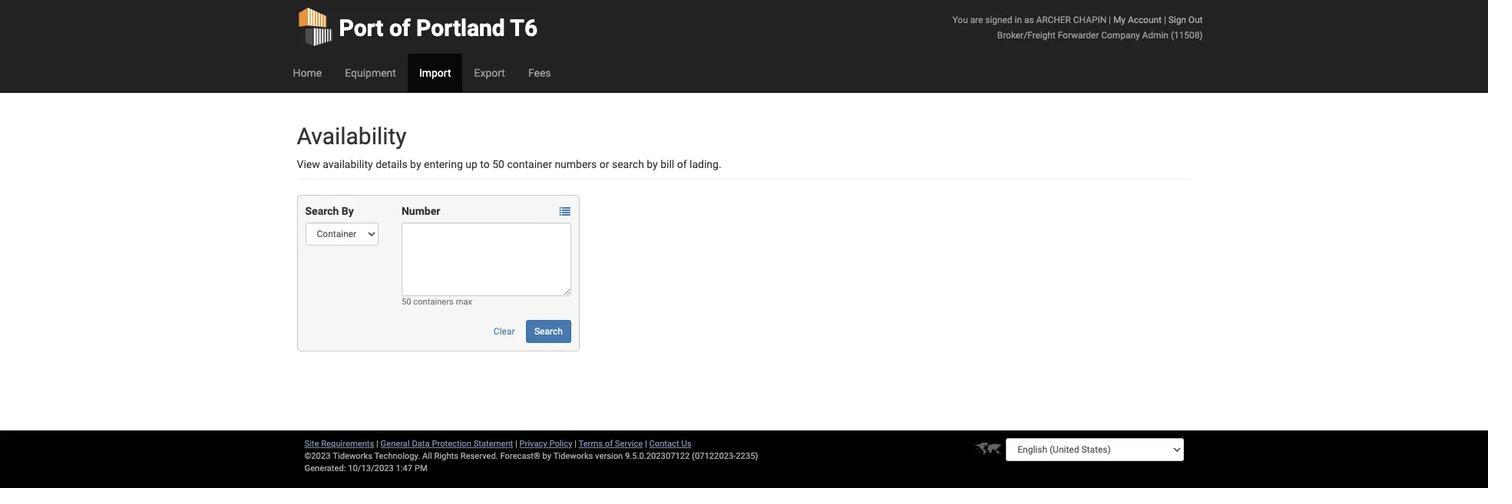Task type: describe. For each thing, give the bounding box(es) containing it.
privacy policy link
[[520, 439, 573, 449]]

privacy
[[520, 439, 547, 449]]

signed
[[986, 15, 1013, 25]]

port of portland t6 link
[[297, 0, 538, 54]]

service
[[615, 439, 643, 449]]

view availability details by entering up to 50 container numbers or search by bill of lading.
[[297, 158, 722, 171]]

or
[[600, 158, 609, 171]]

containers
[[413, 297, 454, 307]]

import
[[419, 67, 451, 79]]

1 horizontal spatial 50
[[492, 158, 505, 171]]

sign
[[1169, 15, 1187, 25]]

statement
[[474, 439, 513, 449]]

max
[[456, 297, 472, 307]]

2 horizontal spatial by
[[647, 158, 658, 171]]

site requirements link
[[305, 439, 374, 449]]

admin
[[1143, 30, 1169, 41]]

2 horizontal spatial of
[[677, 158, 687, 171]]

1 vertical spatial 50
[[402, 297, 411, 307]]

entering
[[424, 158, 463, 171]]

lading.
[[690, 158, 722, 171]]

(07122023-
[[692, 452, 736, 462]]

up
[[466, 158, 478, 171]]

| up forecast®
[[515, 439, 517, 449]]

home
[[293, 67, 322, 79]]

site requirements | general data protection statement | privacy policy | terms of service | contact us ©2023 tideworks technology. all rights reserved. forecast® by tideworks version 9.5.0.202307122 (07122023-2235) generated: 10/13/2023 1:47 pm
[[305, 439, 758, 474]]

search button
[[526, 320, 571, 343]]

50 containers max
[[402, 297, 472, 307]]

Number text field
[[402, 223, 571, 296]]

as
[[1025, 15, 1034, 25]]

to
[[480, 158, 490, 171]]

policy
[[550, 439, 573, 449]]

pm
[[415, 464, 428, 474]]

numbers
[[555, 158, 597, 171]]

generated:
[[305, 464, 346, 474]]

us
[[682, 439, 692, 449]]

search
[[612, 158, 644, 171]]

9.5.0.202307122
[[625, 452, 690, 462]]

rights
[[434, 452, 459, 462]]

container
[[507, 158, 552, 171]]

of inside "site requirements | general data protection statement | privacy policy | terms of service | contact us ©2023 tideworks technology. all rights reserved. forecast® by tideworks version 9.5.0.202307122 (07122023-2235) generated: 10/13/2023 1:47 pm"
[[605, 439, 613, 449]]

(11508)
[[1171, 30, 1203, 41]]

clear
[[494, 326, 515, 337]]

company
[[1102, 30, 1140, 41]]

by inside "site requirements | general data protection statement | privacy policy | terms of service | contact us ©2023 tideworks technology. all rights reserved. forecast® by tideworks version 9.5.0.202307122 (07122023-2235) generated: 10/13/2023 1:47 pm"
[[543, 452, 552, 462]]

reserved.
[[461, 452, 498, 462]]

search for search by
[[305, 205, 339, 217]]

| left sign
[[1164, 15, 1167, 25]]

chapin
[[1074, 15, 1107, 25]]

you
[[953, 15, 968, 25]]

view
[[297, 158, 320, 171]]

export
[[474, 67, 505, 79]]



Task type: locate. For each thing, give the bounding box(es) containing it.
by right "details"
[[410, 158, 421, 171]]

version
[[595, 452, 623, 462]]

0 vertical spatial search
[[305, 205, 339, 217]]

50 right to on the top left of the page
[[492, 158, 505, 171]]

technology.
[[374, 452, 420, 462]]

| up tideworks
[[575, 439, 577, 449]]

| left my
[[1109, 15, 1111, 25]]

import button
[[408, 54, 463, 92]]

0 horizontal spatial 50
[[402, 297, 411, 307]]

by
[[410, 158, 421, 171], [647, 158, 658, 171], [543, 452, 552, 462]]

1 horizontal spatial by
[[543, 452, 552, 462]]

1 horizontal spatial search
[[535, 326, 563, 337]]

my
[[1114, 15, 1126, 25]]

home button
[[281, 54, 333, 92]]

contact
[[649, 439, 679, 449]]

2 vertical spatial of
[[605, 439, 613, 449]]

fees button
[[517, 54, 563, 92]]

2235)
[[736, 452, 758, 462]]

clear button
[[485, 320, 523, 343]]

0 vertical spatial of
[[389, 15, 411, 41]]

are
[[971, 15, 983, 25]]

0 horizontal spatial of
[[389, 15, 411, 41]]

export button
[[463, 54, 517, 92]]

1:47
[[396, 464, 413, 474]]

of right the port
[[389, 15, 411, 41]]

of
[[389, 15, 411, 41], [677, 158, 687, 171], [605, 439, 613, 449]]

data
[[412, 439, 430, 449]]

archer
[[1036, 15, 1071, 25]]

forecast®
[[500, 452, 541, 462]]

forwarder
[[1058, 30, 1099, 41]]

by down privacy policy link
[[543, 452, 552, 462]]

general
[[381, 439, 410, 449]]

50
[[492, 158, 505, 171], [402, 297, 411, 307]]

0 horizontal spatial by
[[410, 158, 421, 171]]

my account link
[[1114, 15, 1162, 25]]

contact us link
[[649, 439, 692, 449]]

0 horizontal spatial search
[[305, 205, 339, 217]]

| left general
[[376, 439, 379, 449]]

protection
[[432, 439, 472, 449]]

you are signed in as archer chapin | my account | sign out broker/freight forwarder company admin (11508)
[[953, 15, 1203, 41]]

50 left containers
[[402, 297, 411, 307]]

equipment button
[[333, 54, 408, 92]]

all
[[422, 452, 432, 462]]

1 vertical spatial of
[[677, 158, 687, 171]]

search inside button
[[535, 326, 563, 337]]

account
[[1128, 15, 1162, 25]]

equipment
[[345, 67, 396, 79]]

by
[[342, 205, 354, 217]]

show list image
[[560, 207, 571, 218]]

search by
[[305, 205, 354, 217]]

©2023 tideworks
[[305, 452, 372, 462]]

tideworks
[[553, 452, 593, 462]]

search left by
[[305, 205, 339, 217]]

terms
[[579, 439, 603, 449]]

number
[[402, 205, 440, 217]]

1 vertical spatial search
[[535, 326, 563, 337]]

search
[[305, 205, 339, 217], [535, 326, 563, 337]]

in
[[1015, 15, 1022, 25]]

t6
[[510, 15, 538, 41]]

0 vertical spatial 50
[[492, 158, 505, 171]]

search right clear button
[[535, 326, 563, 337]]

| up the 9.5.0.202307122
[[645, 439, 647, 449]]

sign out link
[[1169, 15, 1203, 25]]

|
[[1109, 15, 1111, 25], [1164, 15, 1167, 25], [376, 439, 379, 449], [515, 439, 517, 449], [575, 439, 577, 449], [645, 439, 647, 449]]

site
[[305, 439, 319, 449]]

broker/freight
[[998, 30, 1056, 41]]

1 horizontal spatial of
[[605, 439, 613, 449]]

requirements
[[321, 439, 374, 449]]

fees
[[528, 67, 551, 79]]

availability
[[297, 123, 407, 150]]

terms of service link
[[579, 439, 643, 449]]

details
[[376, 158, 408, 171]]

of right bill
[[677, 158, 687, 171]]

search for search
[[535, 326, 563, 337]]

port of portland t6
[[339, 15, 538, 41]]

availability
[[323, 158, 373, 171]]

general data protection statement link
[[381, 439, 513, 449]]

of up version
[[605, 439, 613, 449]]

portland
[[416, 15, 505, 41]]

10/13/2023
[[348, 464, 394, 474]]

out
[[1189, 15, 1203, 25]]

bill
[[661, 158, 675, 171]]

port
[[339, 15, 384, 41]]

by left bill
[[647, 158, 658, 171]]



Task type: vqa. For each thing, say whether or not it's contained in the screenshot.
'Search' in search 'button'
no



